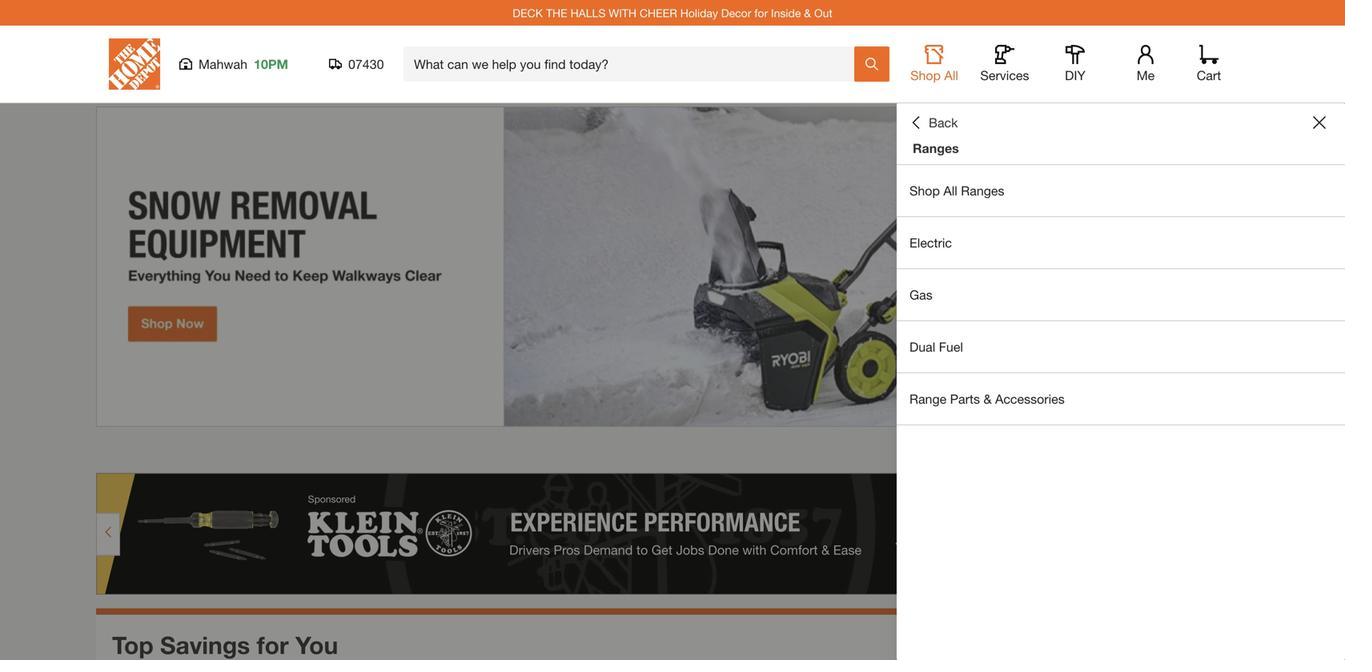 Task type: vqa. For each thing, say whether or not it's contained in the screenshot.
lights in Don't let broken lights stop your holiday shine. Fix typical problems to keep them working season after season.
no



Task type: locate. For each thing, give the bounding box(es) containing it.
all for shop all
[[945, 68, 959, 83]]

shop all button
[[909, 45, 961, 83]]

the home depot logo image
[[109, 38, 160, 90]]

ranges
[[913, 141, 960, 156], [962, 183, 1005, 198]]

shop all
[[911, 68, 959, 83]]

shop all ranges link
[[897, 165, 1346, 216]]

gas
[[910, 287, 933, 302]]

1 vertical spatial shop
[[910, 183, 940, 198]]

back button
[[910, 115, 959, 131]]

deck
[[513, 6, 543, 19]]

0 horizontal spatial ranges
[[913, 141, 960, 156]]

accessories
[[996, 391, 1065, 407]]

for left inside
[[755, 6, 768, 19]]

all for shop all ranges
[[944, 183, 958, 198]]

shop
[[911, 68, 941, 83], [910, 183, 940, 198]]

shop up back button
[[911, 68, 941, 83]]

for left you on the bottom of the page
[[257, 631, 289, 659]]

shop for shop all
[[911, 68, 941, 83]]

feedback link image
[[1324, 271, 1346, 357]]

all up the back
[[945, 68, 959, 83]]

& inside range parts & accessories link
[[984, 391, 992, 407]]

services button
[[980, 45, 1031, 83]]

1 horizontal spatial for
[[755, 6, 768, 19]]

1 vertical spatial &
[[984, 391, 992, 407]]

drawer close image
[[1314, 116, 1327, 129]]

cheer
[[640, 6, 678, 19]]

&
[[804, 6, 812, 19], [984, 391, 992, 407]]

0 vertical spatial all
[[945, 68, 959, 83]]

range parts & accessories link
[[897, 373, 1346, 425]]

1 vertical spatial for
[[257, 631, 289, 659]]

all
[[945, 68, 959, 83], [944, 183, 958, 198]]

1 horizontal spatial ranges
[[962, 183, 1005, 198]]

0 horizontal spatial for
[[257, 631, 289, 659]]

you
[[296, 631, 338, 659]]

1 vertical spatial all
[[944, 183, 958, 198]]

electric link
[[897, 217, 1346, 268]]

& right 'parts'
[[984, 391, 992, 407]]

all inside button
[[945, 68, 959, 83]]

1 vertical spatial ranges
[[962, 183, 1005, 198]]

me
[[1137, 68, 1155, 83]]

What can we help you find today? search field
[[414, 47, 854, 81]]

shop up electric
[[910, 183, 940, 198]]

for
[[755, 6, 768, 19], [257, 631, 289, 659]]

savings
[[160, 631, 250, 659]]

ranges inside the shop all ranges link
[[962, 183, 1005, 198]]

range
[[910, 391, 947, 407]]

& left out
[[804, 6, 812, 19]]

parts
[[951, 391, 981, 407]]

inside
[[771, 6, 801, 19]]

cart
[[1197, 68, 1222, 83]]

shop inside button
[[911, 68, 941, 83]]

0 vertical spatial shop
[[911, 68, 941, 83]]

menu
[[897, 165, 1346, 425]]

1 horizontal spatial &
[[984, 391, 992, 407]]

out
[[815, 6, 833, 19]]

all up electric
[[944, 183, 958, 198]]

halls
[[571, 6, 606, 19]]

0 vertical spatial &
[[804, 6, 812, 19]]

0 horizontal spatial &
[[804, 6, 812, 19]]



Task type: describe. For each thing, give the bounding box(es) containing it.
10pm
[[254, 56, 288, 72]]

back
[[929, 115, 959, 130]]

diy button
[[1050, 45, 1102, 83]]

deck the halls with cheer holiday decor for inside & out
[[513, 6, 833, 19]]

dual fuel link
[[897, 321, 1346, 373]]

with
[[609, 6, 637, 19]]

fuel
[[940, 339, 964, 354]]

mahwah 10pm
[[199, 56, 288, 72]]

holiday
[[681, 6, 719, 19]]

range parts & accessories
[[910, 391, 1065, 407]]

deck the halls with cheer holiday decor for inside & out link
[[513, 6, 833, 19]]

0 vertical spatial for
[[755, 6, 768, 19]]

dual fuel
[[910, 339, 964, 354]]

0 vertical spatial ranges
[[913, 141, 960, 156]]

top savings for you
[[112, 631, 338, 659]]

services
[[981, 68, 1030, 83]]

top
[[112, 631, 154, 659]]

electric
[[910, 235, 953, 250]]

the
[[546, 6, 568, 19]]

cart link
[[1192, 45, 1227, 83]]

me button
[[1121, 45, 1172, 83]]

07430 button
[[329, 56, 385, 72]]

shop all ranges
[[910, 183, 1005, 198]]

image for snow removal equipment everything you need to keep walkways clear image
[[96, 107, 1250, 427]]

dual
[[910, 339, 936, 354]]

mahwah
[[199, 56, 248, 72]]

decor
[[722, 6, 752, 19]]

menu containing shop all ranges
[[897, 165, 1346, 425]]

07430
[[348, 56, 384, 72]]

diy
[[1066, 68, 1086, 83]]

shop for shop all ranges
[[910, 183, 940, 198]]

gas link
[[897, 269, 1346, 320]]



